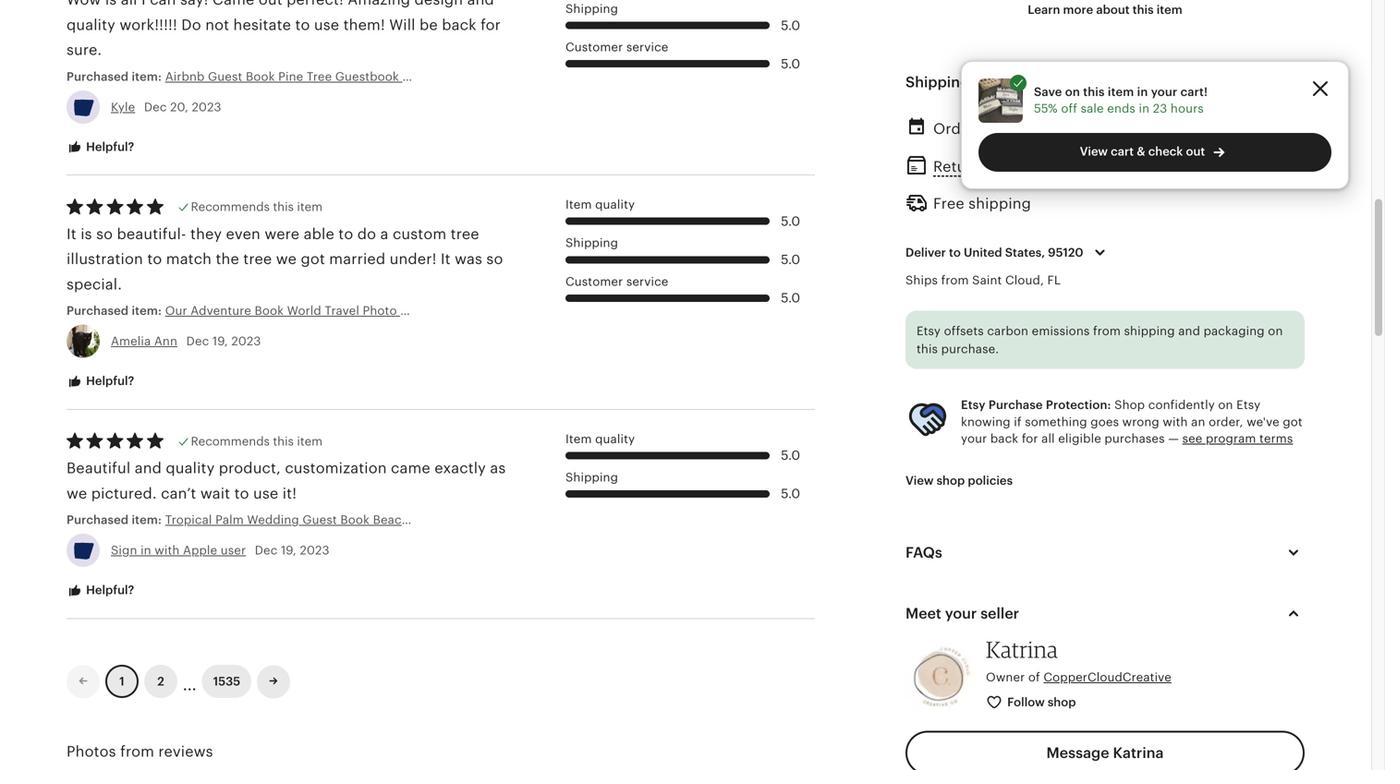 Task type: vqa. For each thing, say whether or not it's contained in the screenshot.
show on the top right
no



Task type: locate. For each thing, give the bounding box(es) containing it.
even
[[226, 226, 261, 243]]

item: down pictured.
[[132, 513, 162, 527]]

0 horizontal spatial book
[[246, 70, 275, 83]]

this inside etsy offsets carbon emissions from shipping and packaging on this purchase.
[[917, 342, 938, 356]]

on up order,
[[1218, 398, 1233, 412]]

with
[[1163, 415, 1188, 429], [155, 544, 180, 558]]

1 vertical spatial got
[[1283, 415, 1303, 429]]

2 item quality from the top
[[566, 432, 635, 446]]

and inside 'beautiful and quality product, customization came exactly as we pictured. can't wait to use it!'
[[135, 460, 162, 477]]

view shop policies button
[[892, 464, 1027, 498]]

and up pictured.
[[135, 460, 162, 477]]

shop right follow
[[1048, 696, 1076, 710]]

back inside shop confidently on etsy knowing if something goes wrong with an order, we've got your back for all eligible purchases —
[[990, 432, 1019, 446]]

purchased down special.
[[67, 304, 129, 318]]

it
[[67, 226, 77, 243], [441, 251, 451, 268]]

1 horizontal spatial view
[[1080, 145, 1108, 158]]

out inside wow is all i can say! came out perfect! amazing design and quality work!!!!! do not hesitate to use them! will be back for sure.
[[259, 0, 283, 8]]

0 horizontal spatial policies
[[968, 474, 1013, 488]]

policies up off
[[1051, 74, 1106, 90]]

etsy left offsets
[[917, 324, 941, 338]]

1 vertical spatial in
[[1139, 102, 1150, 116]]

this left purchase. at the top of the page
[[917, 342, 938, 356]]

2 vertical spatial item:
[[132, 513, 162, 527]]

goes
[[1091, 415, 1119, 429]]

helpful? down amelia on the top of page
[[83, 374, 134, 388]]

about
[[1096, 3, 1130, 17]]

helpful? button down amelia on the top of page
[[53, 365, 148, 399]]

0 horizontal spatial &
[[993, 158, 1003, 175]]

2 vertical spatial on
[[1218, 398, 1233, 412]]

1 item quality from the top
[[566, 198, 635, 212]]

1 vertical spatial shop
[[1048, 696, 1076, 710]]

follow shop button
[[972, 686, 1092, 721]]

see program terms link
[[1182, 432, 1293, 446]]

fl
[[1047, 273, 1061, 287]]

can
[[150, 0, 176, 8]]

2023 right '20,'
[[192, 100, 221, 114]]

0 vertical spatial from
[[941, 273, 969, 287]]

off
[[1061, 102, 1077, 116]]

the
[[216, 251, 239, 268]]

all inside wow is all i can say! came out perfect! amazing design and quality work!!!!! do not hesitate to use them! will be back for sure.
[[121, 0, 137, 8]]

1 vertical spatial out
[[1186, 145, 1205, 158]]

view up the faqs
[[906, 474, 934, 488]]

item inside 'save on this item in your cart! 55% off sale ends in 23 hours'
[[1108, 85, 1134, 99]]

wow
[[67, 0, 101, 8]]

1 vertical spatial purchased item:
[[67, 513, 165, 527]]

2 horizontal spatial on
[[1268, 324, 1283, 338]]

& right cart
[[1137, 145, 1145, 158]]

2 book from the left
[[538, 70, 567, 83]]

purchased item: up amelia on the top of page
[[67, 304, 165, 318]]

0 vertical spatial policies
[[1051, 74, 1106, 90]]

all down something
[[1042, 432, 1055, 446]]

exchanges
[[1007, 158, 1085, 175]]

1 horizontal spatial is
[[105, 0, 117, 8]]

emissions
[[1032, 324, 1090, 338]]

0 horizontal spatial for
[[481, 17, 501, 33]]

perfect!
[[287, 0, 344, 8]]

item up the customization
[[297, 435, 323, 448]]

as
[[490, 460, 506, 477]]

0 vertical spatial helpful? button
[[53, 130, 148, 165]]

on right packaging
[[1268, 324, 1283, 338]]

this up sale
[[1083, 85, 1105, 99]]

we
[[276, 251, 297, 268], [67, 485, 87, 502]]

this
[[1133, 3, 1154, 17], [1083, 85, 1105, 99], [273, 200, 294, 214], [917, 342, 938, 356], [273, 435, 294, 448]]

is right wow
[[105, 0, 117, 8]]

out right check
[[1186, 145, 1205, 158]]

0 vertical spatial item
[[566, 198, 592, 212]]

0 horizontal spatial out
[[259, 0, 283, 8]]

all inside shop confidently on etsy knowing if something goes wrong with an order, we've got your back for all eligible purchases —
[[1042, 432, 1055, 446]]

out up hesitate
[[259, 0, 283, 8]]

1 vertical spatial is
[[81, 226, 92, 243]]

we down were
[[276, 251, 297, 268]]

sale
[[1081, 102, 1104, 116]]

0 vertical spatial so
[[96, 226, 113, 243]]

policies down knowing
[[968, 474, 1013, 488]]

in left 23
[[1139, 102, 1150, 116]]

2 recommends this item from the top
[[191, 435, 323, 448]]

returns & exchanges not accepted button
[[933, 153, 1185, 180]]

1 horizontal spatial shop
[[1048, 696, 1076, 710]]

view cart & check out link
[[979, 133, 1332, 172]]

etsy for etsy purchase protection:
[[961, 398, 986, 412]]

0 horizontal spatial shop
[[937, 474, 965, 488]]

1 vertical spatial customer service
[[566, 275, 668, 289]]

0 vertical spatial not
[[205, 17, 229, 33]]

terms
[[1260, 432, 1293, 446]]

1 vertical spatial use
[[253, 485, 278, 502]]

1 horizontal spatial for
[[1022, 432, 1038, 446]]

confidently
[[1148, 398, 1215, 412]]

shop down knowing
[[937, 474, 965, 488]]

sign
[[111, 544, 137, 558]]

0 vertical spatial purchased item:
[[67, 304, 165, 318]]

0 horizontal spatial so
[[96, 226, 113, 243]]

with up —
[[1163, 415, 1188, 429]]

helpful? button down sign
[[53, 574, 148, 608]]

book left pine
[[246, 70, 275, 83]]

1 customer service from the top
[[566, 40, 668, 54]]

in right sign
[[141, 544, 151, 558]]

to inside dropdown button
[[949, 246, 961, 259]]

2 purchased from the top
[[67, 304, 129, 318]]

shipping inside 'dropdown button'
[[906, 74, 969, 90]]

katrina right message
[[1113, 745, 1164, 762]]

2 link
[[144, 666, 177, 699]]

tree
[[451, 226, 479, 243], [243, 251, 272, 268]]

use down perfect!
[[314, 17, 339, 33]]

protection:
[[1046, 398, 1111, 412]]

not inside button
[[1089, 158, 1113, 175]]

helpful? button down kyle
[[53, 130, 148, 165]]

helpful? down sign
[[83, 584, 134, 598]]

special.
[[67, 276, 122, 293]]

design
[[414, 0, 463, 8]]

amazing
[[348, 0, 410, 8]]

1 horizontal spatial use
[[314, 17, 339, 33]]

0 vertical spatial your
[[1151, 85, 1178, 99]]

recommends this item up even
[[191, 200, 323, 214]]

item: up amelia ann link
[[132, 304, 162, 318]]

2 purchased item: from the top
[[67, 513, 165, 527]]

item quality for beautiful and quality product, customization came exactly as we pictured. can't wait to use it!
[[566, 432, 635, 446]]

0 vertical spatial customer
[[566, 40, 623, 54]]

purchased item: for it is so beautiful- they even were able to do a custom tree illustration to match the tree we got married under! it was so special.
[[67, 304, 165, 318]]

for down something
[[1022, 432, 1038, 446]]

is inside wow is all i can say! came out perfect! amazing design and quality work!!!!! do not hesitate to use them! will be back for sure.
[[105, 0, 117, 8]]

order,
[[1209, 415, 1243, 429]]

1 horizontal spatial policies
[[1051, 74, 1106, 90]]

katrina up of
[[986, 636, 1058, 663]]

view for view shop policies
[[906, 474, 934, 488]]

amelia ann dec 19, 2023
[[111, 335, 261, 348]]

this right about
[[1133, 3, 1154, 17]]

&
[[1137, 145, 1145, 158], [993, 158, 1003, 175]]

and
[[467, 0, 494, 8], [973, 74, 1000, 90], [1178, 324, 1200, 338], [135, 460, 162, 477]]

2 item: from the top
[[132, 304, 162, 318]]

1 vertical spatial helpful?
[[83, 374, 134, 388]]

not down dec 30 button
[[1089, 158, 1113, 175]]

0 vertical spatial shop
[[937, 474, 965, 488]]

0 vertical spatial we
[[276, 251, 297, 268]]

helpful? for and
[[83, 584, 134, 598]]

purchased item: down pictured.
[[67, 513, 165, 527]]

purchased down the sure.
[[67, 70, 129, 83]]

dec down sale
[[1093, 120, 1121, 137]]

dec left '20,'
[[144, 100, 167, 114]]

etsy inside etsy offsets carbon emissions from shipping and packaging on this purchase.
[[917, 324, 941, 338]]

1
[[119, 675, 125, 689]]

it up the illustration on the left
[[67, 226, 77, 243]]

0 vertical spatial shipping
[[969, 196, 1031, 212]]

not right the 'do'
[[205, 17, 229, 33]]

2 vertical spatial purchased
[[67, 513, 129, 527]]

item for beautiful and quality product, customization came exactly as we pictured. can't wait to use it!
[[566, 432, 592, 446]]

your inside 'save on this item in your cart! 55% off sale ends in 23 hours'
[[1151, 85, 1178, 99]]

1 vertical spatial with
[[155, 544, 180, 558]]

shipping up the shop
[[1124, 324, 1175, 338]]

and right the "design" at left
[[467, 0, 494, 8]]

recommends this item
[[191, 200, 323, 214], [191, 435, 323, 448]]

to down 'product,'
[[234, 485, 249, 502]]

we down beautiful
[[67, 485, 87, 502]]

your up 23
[[1151, 85, 1178, 99]]

book right welcome
[[538, 70, 567, 83]]

katrina
[[986, 636, 1058, 663], [1113, 745, 1164, 762]]

3 helpful? from the top
[[83, 584, 134, 598]]

with inside shop confidently on etsy knowing if something goes wrong with an order, we've got your back for all eligible purchases —
[[1163, 415, 1188, 429]]

it left was
[[441, 251, 451, 268]]

tree up was
[[451, 226, 479, 243]]

to left "united"
[[949, 246, 961, 259]]

all left i
[[121, 0, 137, 8]]

with left apple
[[155, 544, 180, 558]]

0 vertical spatial item:
[[132, 70, 162, 83]]

shipping up deliver to united states, 95120
[[969, 196, 1031, 212]]

were
[[265, 226, 300, 243]]

1 purchased item: from the top
[[67, 304, 165, 318]]

1 vertical spatial not
[[1089, 158, 1113, 175]]

to
[[295, 17, 310, 33], [1024, 120, 1039, 137], [338, 226, 353, 243], [949, 246, 961, 259], [147, 251, 162, 268], [234, 485, 249, 502]]

item: for so
[[132, 304, 162, 318]]

it is so beautiful- they even were able to do a custom tree illustration to match the tree we got married under! it was so special.
[[67, 226, 503, 293]]

1 vertical spatial 19,
[[281, 544, 297, 558]]

0 vertical spatial with
[[1163, 415, 1188, 429]]

0 vertical spatial katrina
[[986, 636, 1058, 663]]

helpful? down kyle
[[83, 140, 134, 154]]

1 vertical spatial customer
[[566, 275, 623, 289]]

use left it!
[[253, 485, 278, 502]]

1 vertical spatial so
[[486, 251, 503, 268]]

your down knowing
[[961, 432, 987, 446]]

0 vertical spatial tree
[[451, 226, 479, 243]]

item up ends
[[1108, 85, 1134, 99]]

is inside it is so beautiful- they even were able to do a custom tree illustration to match the tree we got married under! it was so special.
[[81, 226, 92, 243]]

policies inside 'dropdown button'
[[1051, 74, 1106, 90]]

1 horizontal spatial we
[[276, 251, 297, 268]]

3 purchased from the top
[[67, 513, 129, 527]]

0 horizontal spatial back
[[442, 17, 477, 33]]

came
[[391, 460, 430, 477]]

photos from reviews
[[67, 744, 213, 760]]

view
[[1080, 145, 1108, 158], [906, 474, 934, 488]]

an
[[1191, 415, 1205, 429]]

1 vertical spatial your
[[961, 432, 987, 446]]

etsy up knowing
[[961, 398, 986, 412]]

2 vertical spatial from
[[120, 744, 154, 760]]

1 horizontal spatial from
[[941, 273, 969, 287]]

1 horizontal spatial all
[[1042, 432, 1055, 446]]

2 helpful? button from the top
[[53, 365, 148, 399]]

back
[[442, 17, 477, 33], [990, 432, 1019, 446]]

1 horizontal spatial shipping
[[1124, 324, 1175, 338]]

purchased down pictured.
[[67, 513, 129, 527]]

use
[[314, 17, 339, 33], [253, 485, 278, 502]]

1 vertical spatial tree
[[243, 251, 272, 268]]

0 horizontal spatial all
[[121, 0, 137, 8]]

1535
[[213, 675, 240, 689]]

0 vertical spatial item quality
[[566, 198, 635, 212]]

shipping
[[566, 2, 618, 16], [906, 74, 969, 90], [566, 236, 618, 250], [566, 471, 618, 485]]

1 vertical spatial from
[[1093, 324, 1121, 338]]

tree down even
[[243, 251, 272, 268]]

see
[[1182, 432, 1203, 446]]

2 item from the top
[[566, 432, 592, 446]]

katrina image
[[906, 641, 975, 711]]

hours
[[1171, 102, 1204, 116]]

your
[[1151, 85, 1178, 99], [961, 432, 987, 446], [945, 606, 977, 622]]

amelia
[[111, 335, 151, 348]]

& right the returns
[[993, 158, 1003, 175]]

recommends this item for customization
[[191, 435, 323, 448]]

recommends up 'product,'
[[191, 435, 270, 448]]

on inside etsy offsets carbon emissions from shipping and packaging on this purchase.
[[1268, 324, 1283, 338]]

recommends up even
[[191, 200, 270, 214]]

dec 30 button
[[1093, 115, 1145, 142]]

item: for quality
[[132, 513, 162, 527]]

1 horizontal spatial on
[[1218, 398, 1233, 412]]

in up the 30 in the right top of the page
[[1137, 85, 1148, 99]]

etsy inside shop confidently on etsy knowing if something goes wrong with an order, we've got your back for all eligible purchases —
[[1237, 398, 1261, 412]]

coppercloudcreative
[[1044, 671, 1172, 685]]

2023 down 'beautiful and quality product, customization came exactly as we pictured. can't wait to use it!'
[[300, 544, 330, 558]]

2 customer service from the top
[[566, 275, 668, 289]]

1 item from the top
[[566, 198, 592, 212]]

1 horizontal spatial back
[[990, 432, 1019, 446]]

wait
[[200, 485, 230, 502]]

is for wow
[[105, 0, 117, 8]]

item
[[1157, 3, 1183, 17], [1108, 85, 1134, 99], [297, 200, 323, 214], [297, 435, 323, 448]]

2023 right ann
[[231, 335, 261, 348]]

2
[[157, 675, 164, 689]]

etsy for etsy offsets carbon emissions from shipping and packaging on this purchase.
[[917, 324, 941, 338]]

return
[[1003, 74, 1047, 90]]

by
[[1071, 120, 1089, 137]]

sign in with apple user link
[[111, 544, 246, 558]]

offsets
[[944, 324, 984, 338]]

30
[[1125, 120, 1145, 137]]

purchased for is
[[67, 304, 129, 318]]

shipping and return policies button
[[889, 60, 1321, 104]]

on
[[1065, 85, 1080, 99], [1268, 324, 1283, 338], [1218, 398, 1233, 412]]

so right was
[[486, 251, 503, 268]]

0 horizontal spatial use
[[253, 485, 278, 502]]

use inside wow is all i can say! came out perfect! amazing design and quality work!!!!! do not hesitate to use them! will be back for sure.
[[314, 17, 339, 33]]

2 helpful? from the top
[[83, 374, 134, 388]]

1 vertical spatial item quality
[[566, 432, 635, 446]]

recommends this item up 'product,'
[[191, 435, 323, 448]]

& inside view cart & check out link
[[1137, 145, 1145, 158]]

2 recommends from the top
[[191, 435, 270, 448]]

2 service from the top
[[626, 275, 668, 289]]

1 5.0 from the top
[[781, 18, 800, 33]]

from left saint
[[941, 273, 969, 287]]

shop for view
[[937, 474, 965, 488]]

view down by
[[1080, 145, 1108, 158]]

dec right user
[[255, 544, 278, 558]]

3 item: from the top
[[132, 513, 162, 527]]

deliver
[[906, 246, 946, 259]]

3 helpful? button from the top
[[53, 574, 148, 608]]

from right "emissions"
[[1093, 324, 1121, 338]]

1 vertical spatial recommends
[[191, 435, 270, 448]]

katrina inside button
[[1113, 745, 1164, 762]]

1 vertical spatial we
[[67, 485, 87, 502]]

follow shop
[[1007, 696, 1076, 710]]

2 horizontal spatial 2023
[[300, 544, 330, 558]]

1 helpful? from the top
[[83, 140, 134, 154]]

1 horizontal spatial not
[[1089, 158, 1113, 175]]

shipping inside etsy offsets carbon emissions from shipping and packaging on this purchase.
[[1124, 324, 1175, 338]]

policies inside button
[[968, 474, 1013, 488]]

0 horizontal spatial katrina
[[986, 636, 1058, 663]]

0 vertical spatial it
[[67, 226, 77, 243]]

cart
[[1111, 145, 1134, 158]]

2 horizontal spatial from
[[1093, 324, 1121, 338]]

welcome
[[480, 70, 534, 83]]

to inside 'beautiful and quality product, customization came exactly as we pictured. can't wait to use it!'
[[234, 485, 249, 502]]

0 vertical spatial 19,
[[212, 335, 228, 348]]

1 vertical spatial view
[[906, 474, 934, 488]]

0 horizontal spatial got
[[301, 251, 325, 268]]

helpful? button for is
[[53, 365, 148, 399]]

4 5.0 from the top
[[781, 252, 800, 267]]

got inside shop confidently on etsy knowing if something goes wrong with an order, we've got your back for all eligible purchases —
[[1283, 415, 1303, 429]]

5 5.0 from the top
[[781, 291, 800, 305]]

0 vertical spatial on
[[1065, 85, 1080, 99]]

0 vertical spatial is
[[105, 0, 117, 8]]

got up terms
[[1283, 415, 1303, 429]]

helpful? button
[[53, 130, 148, 165], [53, 365, 148, 399], [53, 574, 148, 608]]

for up welcome
[[481, 17, 501, 33]]

customer
[[566, 40, 623, 54], [566, 275, 623, 289]]

on up off
[[1065, 85, 1080, 99]]

1 recommends from the top
[[191, 200, 270, 214]]

1 horizontal spatial book
[[538, 70, 567, 83]]

airbnb
[[165, 70, 205, 83]]

view inside button
[[906, 474, 934, 488]]

19, right user
[[281, 544, 297, 558]]

5.0
[[781, 18, 800, 33], [781, 56, 800, 71], [781, 214, 800, 229], [781, 252, 800, 267], [781, 291, 800, 305], [781, 448, 800, 463], [781, 487, 800, 501]]

item right about
[[1157, 3, 1183, 17]]

your right the meet
[[945, 606, 977, 622]]

in
[[1137, 85, 1148, 99], [1139, 102, 1150, 116], [141, 544, 151, 558]]

0 vertical spatial customer service
[[566, 40, 668, 54]]

item: up the kyle dec 20, 2023
[[132, 70, 162, 83]]

will
[[389, 17, 415, 33]]

check
[[1148, 145, 1183, 158]]

back down "if"
[[990, 432, 1019, 446]]

0 vertical spatial got
[[301, 251, 325, 268]]

for inside shop confidently on etsy knowing if something goes wrong with an order, we've got your back for all eligible purchases —
[[1022, 432, 1038, 446]]

today
[[980, 120, 1020, 137]]

is up the illustration on the left
[[81, 226, 92, 243]]

1 vertical spatial service
[[626, 275, 668, 289]]

0 horizontal spatial we
[[67, 485, 87, 502]]

0 vertical spatial 2023
[[192, 100, 221, 114]]

and left return
[[973, 74, 1000, 90]]

0 vertical spatial use
[[314, 17, 339, 33]]

from right 'photos'
[[120, 744, 154, 760]]

got down able
[[301, 251, 325, 268]]

1 recommends this item from the top
[[191, 200, 323, 214]]

0 horizontal spatial view
[[906, 474, 934, 488]]

we inside it is so beautiful- they even were able to do a custom tree illustration to match the tree we got married under! it was so special.
[[276, 251, 297, 268]]

recommends
[[191, 200, 270, 214], [191, 435, 270, 448]]

and left packaging
[[1178, 324, 1200, 338]]

not inside wow is all i can say! came out perfect! amazing design and quality work!!!!! do not hesitate to use them! will be back for sure.
[[205, 17, 229, 33]]

0 vertical spatial recommends
[[191, 200, 270, 214]]

1 horizontal spatial tree
[[451, 226, 479, 243]]

1 horizontal spatial &
[[1137, 145, 1145, 158]]

0 horizontal spatial from
[[120, 744, 154, 760]]

1 vertical spatial back
[[990, 432, 1019, 446]]

1 vertical spatial helpful? button
[[53, 365, 148, 399]]

guestbook
[[335, 70, 399, 83]]

19, right ann
[[212, 335, 228, 348]]

so up the illustration on the left
[[96, 226, 113, 243]]

0 vertical spatial service
[[626, 40, 668, 54]]

0 horizontal spatial etsy
[[917, 324, 941, 338]]

etsy up we've
[[1237, 398, 1261, 412]]

back down the "design" at left
[[442, 17, 477, 33]]

be
[[420, 17, 438, 33]]

your inside shop confidently on etsy knowing if something goes wrong with an order, we've got your back for all eligible purchases —
[[961, 432, 987, 446]]

2 vertical spatial helpful?
[[83, 584, 134, 598]]

0 vertical spatial back
[[442, 17, 477, 33]]

quality
[[67, 17, 115, 33], [595, 198, 635, 212], [595, 432, 635, 446], [166, 460, 215, 477]]

2 vertical spatial your
[[945, 606, 977, 622]]



Task type: describe. For each thing, give the bounding box(es) containing it.
and inside shipping and return policies 'dropdown button'
[[973, 74, 1000, 90]]

use inside 'beautiful and quality product, customization came exactly as we pictured. can't wait to use it!'
[[253, 485, 278, 502]]

0 vertical spatial in
[[1137, 85, 1148, 99]]

this up 'beautiful and quality product, customization came exactly as we pictured. can't wait to use it!'
[[273, 435, 294, 448]]

from for saint
[[941, 273, 969, 287]]

coppercloudcreative link
[[1044, 671, 1172, 685]]

purchases
[[1105, 432, 1165, 446]]

95120
[[1048, 246, 1083, 259]]

recommends for beautiful-
[[191, 200, 270, 214]]

55%
[[1034, 102, 1058, 116]]

23
[[1153, 102, 1167, 116]]

6 5.0 from the top
[[781, 448, 800, 463]]

0 horizontal spatial 2023
[[192, 100, 221, 114]]

kyle
[[111, 100, 135, 114]]

was
[[455, 251, 482, 268]]

20,
[[170, 100, 188, 114]]

from inside etsy offsets carbon emissions from shipping and packaging on this purchase.
[[1093, 324, 1121, 338]]

item up able
[[297, 200, 323, 214]]

shop confidently on etsy knowing if something goes wrong with an order, we've got your back for all eligible purchases —
[[961, 398, 1303, 446]]

…
[[183, 668, 197, 696]]

owner
[[986, 671, 1025, 685]]

quality inside 'beautiful and quality product, customization came exactly as we pictured. can't wait to use it!'
[[166, 460, 215, 477]]

saint
[[972, 273, 1002, 287]]

from for reviews
[[120, 744, 154, 760]]

your inside dropdown button
[[945, 606, 977, 622]]

say!
[[180, 0, 208, 8]]

learn more about this item button
[[1014, 0, 1196, 27]]

sign in with apple user dec 19, 2023
[[111, 544, 330, 558]]

on inside shop confidently on etsy knowing if something goes wrong with an order, we've got your back for all eligible purchases —
[[1218, 398, 1233, 412]]

and inside etsy offsets carbon emissions from shipping and packaging on this purchase.
[[1178, 324, 1200, 338]]

ann
[[154, 335, 177, 348]]

them!
[[343, 17, 385, 33]]

customization
[[285, 460, 387, 477]]

2 5.0 from the top
[[781, 56, 800, 71]]

of
[[1028, 671, 1040, 685]]

1 item: from the top
[[132, 70, 162, 83]]

0 horizontal spatial it
[[67, 226, 77, 243]]

this up were
[[273, 200, 294, 214]]

dec right ann
[[186, 335, 209, 348]]

3 5.0 from the top
[[781, 214, 800, 229]]

item inside dropdown button
[[1157, 3, 1183, 17]]

program
[[1206, 432, 1256, 446]]

is for it
[[81, 226, 92, 243]]

deliver to united states, 95120 button
[[892, 233, 1125, 272]]

match
[[166, 251, 212, 268]]

learn more about this item
[[1028, 3, 1183, 17]]

product,
[[219, 460, 281, 477]]

wow is all i can say! came out perfect! amazing design and quality work!!!!! do not hesitate to use them! will be back for sure.
[[67, 0, 501, 58]]

2 customer from the top
[[566, 275, 623, 289]]

1 horizontal spatial out
[[1186, 145, 1205, 158]]

guest
[[208, 70, 242, 83]]

view cart & check out
[[1080, 145, 1205, 158]]

photos
[[67, 744, 116, 760]]

to down beautiful-
[[147, 251, 162, 268]]

& inside "returns & exchanges not accepted" button
[[993, 158, 1003, 175]]

meet your seller button
[[889, 592, 1321, 636]]

if
[[1014, 415, 1022, 429]]

recommends for product,
[[191, 435, 270, 448]]

this inside dropdown button
[[1133, 3, 1154, 17]]

work!!!!!
[[120, 17, 177, 33]]

2 vertical spatial in
[[141, 544, 151, 558]]

1 purchased from the top
[[67, 70, 129, 83]]

1 horizontal spatial it
[[441, 251, 451, 268]]

item quality for it is so beautiful- they even were able to do a custom tree illustration to match the tree we got married under! it was so special.
[[566, 198, 635, 212]]

free shipping
[[933, 196, 1031, 212]]

to left do
[[338, 226, 353, 243]]

1 customer from the top
[[566, 40, 623, 54]]

ships
[[906, 273, 938, 287]]

katrina owner of coppercloudcreative
[[986, 636, 1172, 685]]

more
[[1063, 3, 1093, 17]]

1 link
[[105, 666, 139, 699]]

got inside it is so beautiful- they even were able to do a custom tree illustration to match the tree we got married under! it was so special.
[[301, 251, 325, 268]]

cabin
[[402, 70, 437, 83]]

shop for follow
[[1048, 696, 1076, 710]]

pictured.
[[91, 485, 157, 502]]

carbon
[[987, 324, 1029, 338]]

wrong
[[1122, 415, 1160, 429]]

illustration
[[67, 251, 143, 268]]

—
[[1168, 432, 1179, 446]]

for inside wow is all i can say! came out perfect! amazing design and quality work!!!!! do not hesitate to use them! will be back for sure.
[[481, 17, 501, 33]]

exactly
[[435, 460, 486, 477]]

message katrina button
[[906, 732, 1305, 771]]

purchased for and
[[67, 513, 129, 527]]

to inside wow is all i can say! came out perfect! amazing design and quality work!!!!! do not hesitate to use them! will be back for sure.
[[295, 17, 310, 33]]

1 helpful? button from the top
[[53, 130, 148, 165]]

seller
[[981, 606, 1019, 622]]

on inside 'save on this item in your cart! 55% off sale ends in 23 hours'
[[1065, 85, 1080, 99]]

message
[[1047, 745, 1109, 762]]

2 vertical spatial 2023
[[300, 544, 330, 558]]

1 horizontal spatial 19,
[[281, 544, 297, 558]]

we inside 'beautiful and quality product, customization came exactly as we pictured. can't wait to use it!'
[[67, 485, 87, 502]]

purchased item: airbnb guest book pine tree guestbook cabin lodge welcome book
[[67, 70, 567, 83]]

returns
[[933, 158, 989, 175]]

eligible
[[1058, 432, 1101, 446]]

item for it is so beautiful- they even were able to do a custom tree illustration to match the tree we got married under! it was so special.
[[566, 198, 592, 212]]

able
[[304, 226, 334, 243]]

follow
[[1007, 696, 1045, 710]]

0 horizontal spatial with
[[155, 544, 180, 558]]

1 vertical spatial 2023
[[231, 335, 261, 348]]

cloud,
[[1005, 273, 1044, 287]]

meet your seller
[[906, 606, 1019, 622]]

save
[[1034, 85, 1062, 99]]

returns & exchanges not accepted
[[933, 158, 1185, 175]]

custom
[[393, 226, 447, 243]]

knowing
[[961, 415, 1011, 429]]

faqs button
[[889, 531, 1321, 575]]

1 horizontal spatial so
[[486, 251, 503, 268]]

helpful? for is
[[83, 374, 134, 388]]

kyle dec 20, 2023
[[111, 100, 221, 114]]

1 book from the left
[[246, 70, 275, 83]]

this inside 'save on this item in your cart! 55% off sale ends in 23 hours'
[[1083, 85, 1105, 99]]

lodge
[[440, 70, 477, 83]]

7 5.0 from the top
[[781, 487, 800, 501]]

pine
[[278, 70, 303, 83]]

recommends this item for they
[[191, 200, 323, 214]]

beautiful-
[[117, 226, 186, 243]]

purchase
[[989, 398, 1043, 412]]

1 service from the top
[[626, 40, 668, 54]]

it!
[[283, 485, 297, 502]]

shop
[[1115, 398, 1145, 412]]

united
[[964, 246, 1002, 259]]

ships from saint cloud, fl
[[906, 273, 1061, 287]]

tree
[[307, 70, 332, 83]]

purchase.
[[941, 342, 999, 356]]

purchased item: for beautiful and quality product, customization came exactly as we pictured. can't wait to use it!
[[67, 513, 165, 527]]

view for view cart & check out
[[1080, 145, 1108, 158]]

0 horizontal spatial 19,
[[212, 335, 228, 348]]

accepted
[[1117, 158, 1185, 175]]

message katrina
[[1047, 745, 1164, 762]]

back inside wow is all i can say! came out perfect! amazing design and quality work!!!!! do not hesitate to use them! will be back for sure.
[[442, 17, 477, 33]]

0 horizontal spatial shipping
[[969, 196, 1031, 212]]

they
[[190, 226, 222, 243]]

helpful? button for and
[[53, 574, 148, 608]]

quality inside wow is all i can say! came out perfect! amazing design and quality work!!!!! do not hesitate to use them! will be back for sure.
[[67, 17, 115, 33]]

katrina inside katrina owner of coppercloudcreative
[[986, 636, 1058, 663]]

and inside wow is all i can say! came out perfect! amazing design and quality work!!!!! do not hesitate to use them! will be back for sure.
[[467, 0, 494, 8]]

to left the get
[[1024, 120, 1039, 137]]



